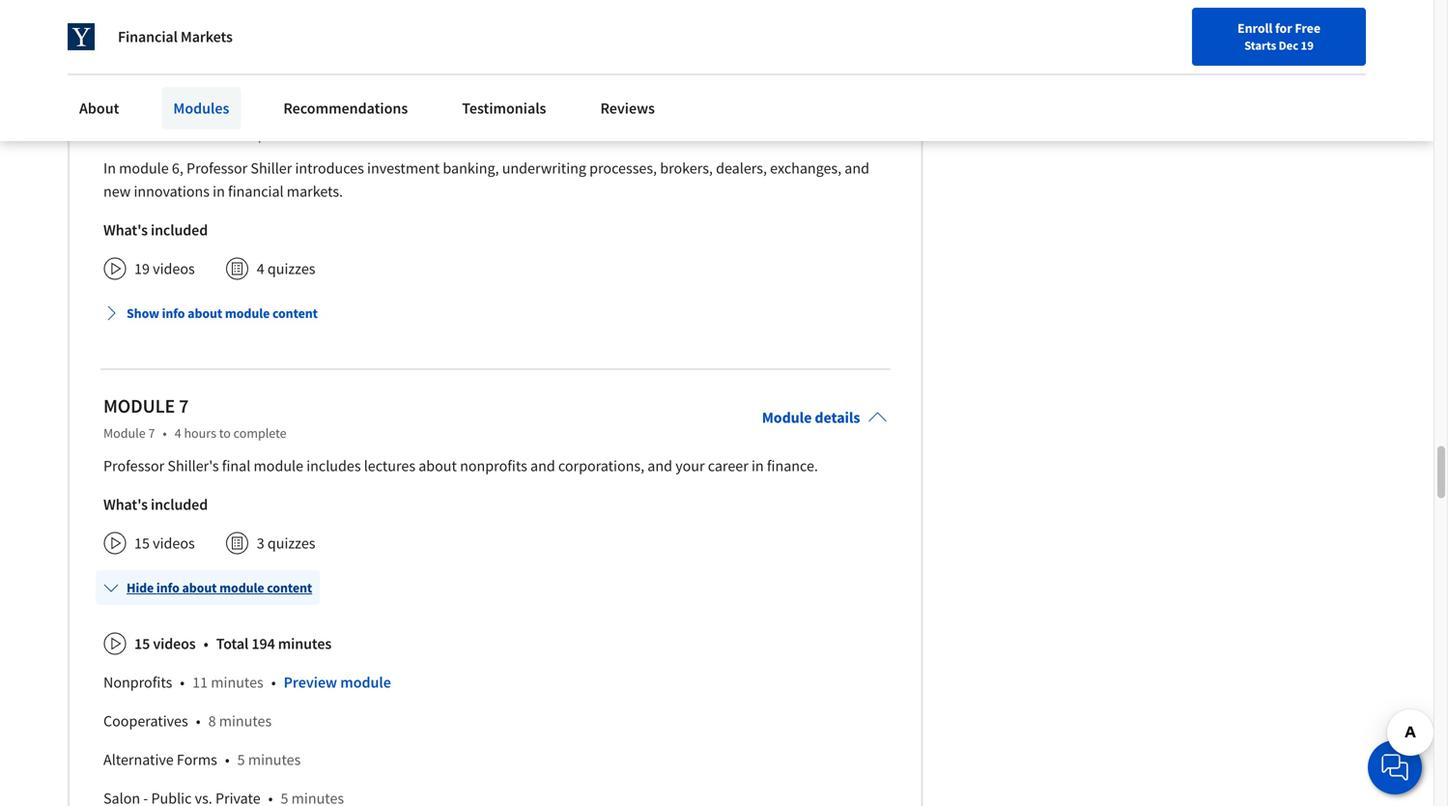 Task type: describe. For each thing, give the bounding box(es) containing it.
show notifications image
[[1173, 24, 1197, 47]]

0 horizontal spatial 6
[[148, 127, 155, 144]]

nonprofits • 11 minutes • preview module
[[103, 673, 391, 692]]

final
[[222, 456, 251, 476]]

1 horizontal spatial and
[[648, 456, 673, 476]]

• inside 'module 6 module 6 • 4 hours to complete'
[[163, 127, 167, 144]]

complete for module 7
[[234, 425, 287, 442]]

1 15 videos from the top
[[134, 534, 195, 553]]

financial
[[118, 27, 178, 46]]

194
[[252, 634, 275, 654]]

modules link
[[162, 87, 241, 130]]

to for 6
[[219, 127, 231, 144]]

module for show info about module content
[[225, 305, 270, 322]]

markets.
[[287, 182, 343, 201]]

0 vertical spatial 7
[[179, 394, 189, 418]]

nonprofits
[[103, 673, 172, 692]]

innovations
[[134, 182, 210, 201]]

what's included for 19
[[103, 221, 208, 240]]

0 horizontal spatial 7
[[148, 425, 155, 442]]

hide
[[127, 579, 154, 597]]

forms
[[177, 750, 217, 770]]

module
[[103, 394, 175, 418]]

reviews
[[601, 99, 655, 118]]

about for show info about module content
[[188, 305, 222, 322]]

recommendations link
[[272, 87, 420, 130]]

cooperatives
[[103, 712, 188, 731]]

module for professor shiller's final module includes lectures about nonprofits and corporations, and your career in finance.
[[254, 456, 304, 476]]

info about module content element containing 15 videos
[[96, 563, 888, 806]]

module for hide info about module content
[[220, 579, 264, 597]]

investment
[[367, 159, 440, 178]]

reviews link
[[589, 87, 667, 130]]

quizzes for 3 quizzes
[[268, 534, 316, 553]]

alternative
[[103, 750, 174, 770]]

minutes right 5 on the left bottom of the page
[[248, 750, 301, 770]]

new
[[103, 182, 131, 201]]

• left preview
[[271, 673, 276, 692]]

preview module link
[[284, 673, 391, 692]]

to for 7
[[219, 425, 231, 442]]

includes
[[307, 456, 361, 476]]

enroll
[[1238, 19, 1273, 37]]

finance.
[[767, 456, 819, 476]]

corporations,
[[559, 456, 645, 476]]

starts
[[1245, 38, 1277, 53]]

module inside in module 6, professor shiller introduces investment banking, underwriting processes, brokers, dealers, exchanges, and new innovations in financial markets.
[[119, 159, 169, 178]]

6,
[[172, 159, 183, 178]]

about link
[[68, 87, 131, 130]]

preview
[[284, 673, 337, 692]]

info for hide
[[156, 579, 180, 597]]

testimonials
[[462, 99, 547, 118]]

coursera image
[[23, 16, 146, 47]]

11
[[192, 673, 208, 692]]

processes,
[[590, 159, 657, 178]]

5
[[237, 750, 245, 770]]

3 quizzes
[[257, 534, 316, 553]]

complete for module 6
[[234, 127, 287, 144]]

• left 11
[[180, 673, 185, 692]]

about for hide info about module content
[[182, 579, 217, 597]]

content for show info about module content
[[273, 305, 318, 322]]

module right preview
[[340, 673, 391, 692]]

hours for 7
[[184, 425, 216, 442]]

videos for module
[[153, 259, 195, 279]]

in inside in module 6, professor shiller introduces investment banking, underwriting processes, brokers, dealers, exchanges, and new innovations in financial markets.
[[213, 182, 225, 201]]



Task type: vqa. For each thing, say whether or not it's contained in the screenshot.
bottommost quizzes
yes



Task type: locate. For each thing, give the bounding box(es) containing it.
4 up shiller's
[[175, 425, 181, 442]]

complete inside module 7 module 7 • 4 hours to complete
[[234, 425, 287, 442]]

info inside 'element'
[[156, 579, 180, 597]]

content down 3 quizzes
[[267, 579, 312, 597]]

3
[[257, 534, 265, 553]]

15 videos
[[134, 534, 195, 553], [134, 634, 196, 654]]

15 inside info about module content 'element'
[[134, 634, 150, 654]]

chat with us image
[[1380, 752, 1411, 783]]

show
[[127, 305, 159, 322]]

module inside hide info about module content dropdown button
[[220, 579, 264, 597]]

0 horizontal spatial in
[[213, 182, 225, 201]]

0 vertical spatial what's included
[[103, 221, 208, 240]]

7
[[179, 394, 189, 418], [148, 425, 155, 442]]

• up innovations
[[163, 127, 167, 144]]

about right lectures at the left bottom of page
[[419, 456, 457, 476]]

4 inside module 7 module 7 • 4 hours to complete
[[175, 425, 181, 442]]

1 what's included from the top
[[103, 221, 208, 240]]

0 vertical spatial hours
[[184, 127, 216, 144]]

2 vertical spatial about
[[182, 579, 217, 597]]

content down 4 quizzes
[[273, 305, 318, 322]]

minutes
[[278, 634, 332, 654], [211, 673, 264, 692], [219, 712, 272, 731], [248, 750, 301, 770]]

0 vertical spatial quizzes
[[268, 259, 316, 279]]

for
[[1276, 19, 1293, 37]]

1 vertical spatial about
[[419, 456, 457, 476]]

yale university image
[[68, 23, 95, 50]]

7 down module
[[148, 425, 155, 442]]

6 left the modules 'link'
[[148, 127, 155, 144]]

videos up show
[[153, 259, 195, 279]]

module right "final"
[[254, 456, 304, 476]]

2 hours from the top
[[184, 425, 216, 442]]

recommendations
[[284, 99, 408, 118]]

4 up show info about module content
[[257, 259, 265, 279]]

hours
[[184, 127, 216, 144], [184, 425, 216, 442]]

professor shiller's final module includes lectures about nonprofits and corporations, and your career in finance.
[[103, 456, 819, 476]]

19 inside the enroll for free starts dec 19
[[1302, 38, 1314, 53]]

what's up hide
[[103, 495, 148, 514]]

0 vertical spatial 6
[[168, 96, 178, 121]]

3 videos from the top
[[153, 634, 196, 654]]

to up "final"
[[219, 425, 231, 442]]

about inside show info about module content dropdown button
[[188, 305, 222, 322]]

professor right 6,
[[187, 159, 248, 178]]

module left 6,
[[119, 159, 169, 178]]

1 horizontal spatial in
[[752, 456, 764, 476]]

1 horizontal spatial 7
[[179, 394, 189, 418]]

underwriting
[[502, 159, 587, 178]]

2 videos from the top
[[153, 534, 195, 553]]

6
[[168, 96, 178, 121], [148, 127, 155, 144]]

• left 8 at the bottom
[[196, 712, 201, 731]]

1 15 from the top
[[134, 534, 150, 553]]

2 vertical spatial videos
[[153, 634, 196, 654]]

hours inside 'module 6 module 6 • 4 hours to complete'
[[184, 127, 216, 144]]

2 what's from the top
[[103, 495, 148, 514]]

dealers,
[[716, 159, 767, 178]]

hours inside module 7 module 7 • 4 hours to complete
[[184, 425, 216, 442]]

hide info about module content button
[[96, 570, 320, 605]]

0 vertical spatial what's
[[103, 221, 148, 240]]

1 vertical spatial info about module content element
[[96, 563, 888, 806]]

1 vertical spatial info
[[156, 579, 180, 597]]

and right nonprofits
[[531, 456, 555, 476]]

0 vertical spatial about
[[188, 305, 222, 322]]

and inside in module 6, professor shiller introduces investment banking, underwriting processes, brokers, dealers, exchanges, and new innovations in financial markets.
[[845, 159, 870, 178]]

1 vertical spatial what's
[[103, 495, 148, 514]]

about down 19 videos
[[188, 305, 222, 322]]

1 quizzes from the top
[[268, 259, 316, 279]]

what's for 15 videos
[[103, 495, 148, 514]]

1 hours from the top
[[184, 127, 216, 144]]

hours for 6
[[184, 127, 216, 144]]

0 horizontal spatial professor
[[103, 456, 165, 476]]

1 videos from the top
[[153, 259, 195, 279]]

professor
[[187, 159, 248, 178], [103, 456, 165, 476]]

in
[[103, 159, 116, 178]]

content
[[273, 305, 318, 322], [267, 579, 312, 597]]

hours up shiller's
[[184, 425, 216, 442]]

1 vertical spatial 4
[[257, 259, 265, 279]]

included for 15 videos
[[151, 495, 208, 514]]

what's included down shiller's
[[103, 495, 208, 514]]

0 horizontal spatial 19
[[134, 259, 150, 279]]

financial
[[228, 182, 284, 201]]

1 vertical spatial to
[[219, 425, 231, 442]]

quizzes
[[268, 259, 316, 279], [268, 534, 316, 553]]

2 15 from the top
[[134, 634, 150, 654]]

to inside 'module 6 module 6 • 4 hours to complete'
[[219, 127, 231, 144]]

7 right module
[[179, 394, 189, 418]]

hide info about module content
[[127, 579, 312, 597]]

videos for shiller's
[[153, 534, 195, 553]]

complete up "final"
[[234, 425, 287, 442]]

what's down new
[[103, 221, 148, 240]]

info
[[162, 305, 185, 322], [156, 579, 180, 597]]

module inside show info about module content dropdown button
[[225, 305, 270, 322]]

quizzes right 3
[[268, 534, 316, 553]]

module inside module 7 module 7 • 4 hours to complete
[[103, 425, 146, 442]]

free
[[1296, 19, 1321, 37]]

2 vertical spatial 4
[[175, 425, 181, 442]]

info about module content element
[[103, 0, 888, 45], [96, 563, 888, 806]]

module down 3
[[220, 579, 264, 597]]

4 for 7
[[175, 425, 181, 442]]

1 included from the top
[[151, 221, 208, 240]]

about inside hide info about module content dropdown button
[[182, 579, 217, 597]]

1 vertical spatial quizzes
[[268, 534, 316, 553]]

what's included up 19 videos
[[103, 221, 208, 240]]

19
[[1302, 38, 1314, 53], [134, 259, 150, 279]]

shiller
[[251, 159, 292, 178]]

19 up show
[[134, 259, 150, 279]]

what's included for 15
[[103, 495, 208, 514]]

lectures
[[364, 456, 416, 476]]

0 vertical spatial to
[[219, 127, 231, 144]]

info for show
[[162, 305, 185, 322]]

4 up 6,
[[175, 127, 181, 144]]

career
[[708, 456, 749, 476]]

8
[[208, 712, 216, 731]]

• left "total"
[[204, 634, 208, 654]]

included down innovations
[[151, 221, 208, 240]]

your
[[676, 456, 705, 476]]

0 vertical spatial content
[[273, 305, 318, 322]]

4 for 6
[[175, 127, 181, 144]]

minutes up preview
[[278, 634, 332, 654]]

1 vertical spatial 15 videos
[[134, 634, 196, 654]]

videos up hide
[[153, 534, 195, 553]]

4 inside 'module 6 module 6 • 4 hours to complete'
[[175, 127, 181, 144]]

1 horizontal spatial professor
[[187, 159, 248, 178]]

module 7 module 7 • 4 hours to complete
[[103, 394, 287, 442]]

and left your
[[648, 456, 673, 476]]

0 vertical spatial 19
[[1302, 38, 1314, 53]]

menu item
[[1029, 19, 1153, 82]]

professor left shiller's
[[103, 456, 165, 476]]

0 vertical spatial complete
[[234, 127, 287, 144]]

to
[[219, 127, 231, 144], [219, 425, 231, 442]]

• inside module 7 module 7 • 4 hours to complete
[[163, 425, 167, 442]]

1 vertical spatial complete
[[234, 425, 287, 442]]

0 horizontal spatial and
[[531, 456, 555, 476]]

• total 194 minutes
[[204, 634, 332, 654]]

show info about module content
[[127, 305, 318, 322]]

included down shiller's
[[151, 495, 208, 514]]

quizzes for 4 quizzes
[[268, 259, 316, 279]]

0 vertical spatial 15
[[134, 534, 150, 553]]

0 vertical spatial 15 videos
[[134, 534, 195, 553]]

4 quizzes
[[257, 259, 316, 279]]

enroll for free starts dec 19
[[1238, 19, 1321, 53]]

module details
[[762, 408, 861, 427]]

to down modules
[[219, 127, 231, 144]]

hours down modules
[[184, 127, 216, 144]]

minutes right 11
[[211, 673, 264, 692]]

1 vertical spatial in
[[752, 456, 764, 476]]

exchanges,
[[770, 159, 842, 178]]

• left 5 on the left bottom of the page
[[225, 750, 230, 770]]

quizzes down markets.
[[268, 259, 316, 279]]

1 vertical spatial 6
[[148, 127, 155, 144]]

15 up nonprofits
[[134, 634, 150, 654]]

cooperatives • 8 minutes
[[103, 712, 272, 731]]

about
[[188, 305, 222, 322], [419, 456, 457, 476], [182, 579, 217, 597]]

complete inside 'module 6 module 6 • 4 hours to complete'
[[234, 127, 287, 144]]

15 videos inside info about module content 'element'
[[134, 634, 196, 654]]

professor inside in module 6, professor shiller introduces investment banking, underwriting processes, brokers, dealers, exchanges, and new innovations in financial markets.
[[187, 159, 248, 178]]

dec
[[1279, 38, 1299, 53]]

1 vertical spatial 19
[[134, 259, 150, 279]]

1 vertical spatial 15
[[134, 634, 150, 654]]

1 horizontal spatial 19
[[1302, 38, 1314, 53]]

2 quizzes from the top
[[268, 534, 316, 553]]

•
[[163, 127, 167, 144], [163, 425, 167, 442], [204, 634, 208, 654], [180, 673, 185, 692], [271, 673, 276, 692], [196, 712, 201, 731], [225, 750, 230, 770]]

0 vertical spatial 4
[[175, 127, 181, 144]]

nonprofits
[[460, 456, 528, 476]]

2 included from the top
[[151, 495, 208, 514]]

videos
[[153, 259, 195, 279], [153, 534, 195, 553], [153, 634, 196, 654]]

what's included
[[103, 221, 208, 240], [103, 495, 208, 514]]

complete up shiller
[[234, 127, 287, 144]]

1 complete from the top
[[234, 127, 287, 144]]

1 vertical spatial what's included
[[103, 495, 208, 514]]

19 videos
[[134, 259, 195, 279]]

and
[[845, 159, 870, 178], [531, 456, 555, 476], [648, 456, 673, 476]]

included for 19 videos
[[151, 221, 208, 240]]

4
[[175, 127, 181, 144], [257, 259, 265, 279], [175, 425, 181, 442]]

info right hide
[[156, 579, 180, 597]]

and right exchanges,
[[845, 159, 870, 178]]

0 vertical spatial in
[[213, 182, 225, 201]]

19 down free
[[1302, 38, 1314, 53]]

1 vertical spatial professor
[[103, 456, 165, 476]]

in module 6, professor shiller introduces investment banking, underwriting processes, brokers, dealers, exchanges, and new innovations in financial markets.
[[103, 159, 870, 201]]

module
[[119, 159, 169, 178], [225, 305, 270, 322], [254, 456, 304, 476], [220, 579, 264, 597], [340, 673, 391, 692]]

total
[[216, 634, 249, 654]]

1 what's from the top
[[103, 221, 148, 240]]

2 to from the top
[[219, 425, 231, 442]]

brokers,
[[660, 159, 713, 178]]

minutes right 8 at the bottom
[[219, 712, 272, 731]]

0 vertical spatial included
[[151, 221, 208, 240]]

module
[[103, 96, 165, 121], [103, 127, 146, 144], [762, 408, 812, 427], [103, 425, 146, 442]]

videos inside info about module content 'element'
[[153, 634, 196, 654]]

0 vertical spatial videos
[[153, 259, 195, 279]]

1 to from the top
[[219, 127, 231, 144]]

• down module
[[163, 425, 167, 442]]

1 horizontal spatial 6
[[168, 96, 178, 121]]

banking,
[[443, 159, 499, 178]]

minutes for 194
[[278, 634, 332, 654]]

about right hide
[[182, 579, 217, 597]]

alternative forms • 5 minutes
[[103, 750, 301, 770]]

15 up hide
[[134, 534, 150, 553]]

complete
[[234, 127, 287, 144], [234, 425, 287, 442]]

shiller's
[[168, 456, 219, 476]]

15 videos up nonprofits
[[134, 634, 196, 654]]

testimonials link
[[451, 87, 558, 130]]

2 what's included from the top
[[103, 495, 208, 514]]

1 vertical spatial included
[[151, 495, 208, 514]]

in right career
[[752, 456, 764, 476]]

1 vertical spatial 7
[[148, 425, 155, 442]]

to inside module 7 module 7 • 4 hours to complete
[[219, 425, 231, 442]]

2 complete from the top
[[234, 425, 287, 442]]

financial markets
[[118, 27, 233, 46]]

1 vertical spatial hours
[[184, 425, 216, 442]]

what's
[[103, 221, 148, 240], [103, 495, 148, 514]]

0 vertical spatial info about module content element
[[103, 0, 888, 45]]

6 up 6,
[[168, 96, 178, 121]]

minutes for 8
[[219, 712, 272, 731]]

in left financial at top left
[[213, 182, 225, 201]]

what's for 19 videos
[[103, 221, 148, 240]]

module down 4 quizzes
[[225, 305, 270, 322]]

about
[[79, 99, 119, 118]]

content inside 'element'
[[267, 579, 312, 597]]

videos up 11
[[153, 634, 196, 654]]

show info about module content button
[[96, 296, 326, 331]]

0 vertical spatial professor
[[187, 159, 248, 178]]

2 15 videos from the top
[[134, 634, 196, 654]]

details
[[815, 408, 861, 427]]

1 vertical spatial videos
[[153, 534, 195, 553]]

15
[[134, 534, 150, 553], [134, 634, 150, 654]]

1 vertical spatial content
[[267, 579, 312, 597]]

markets
[[181, 27, 233, 46]]

info right show
[[162, 305, 185, 322]]

15 videos up hide
[[134, 534, 195, 553]]

modules
[[173, 99, 229, 118]]

included
[[151, 221, 208, 240], [151, 495, 208, 514]]

2 horizontal spatial and
[[845, 159, 870, 178]]

minutes for 11
[[211, 673, 264, 692]]

module 6 module 6 • 4 hours to complete
[[103, 96, 287, 144]]

content for hide info about module content
[[267, 579, 312, 597]]

in
[[213, 182, 225, 201], [752, 456, 764, 476]]

introduces
[[295, 159, 364, 178]]

0 vertical spatial info
[[162, 305, 185, 322]]



